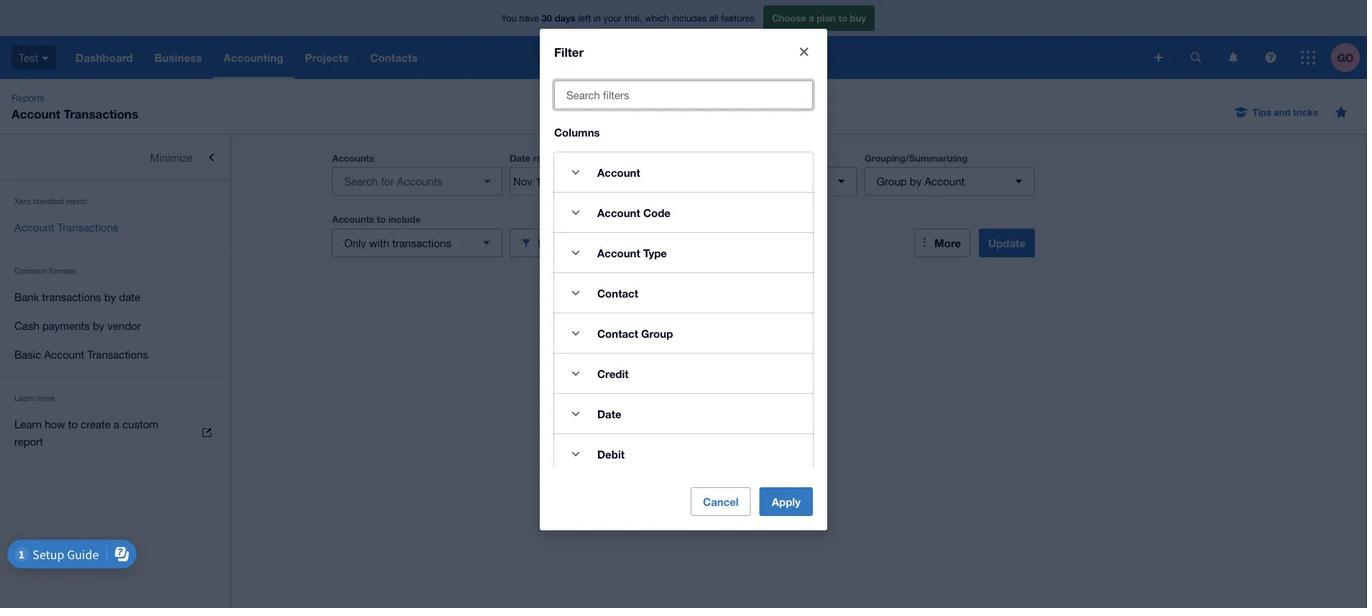 Task type: describe. For each thing, give the bounding box(es) containing it.
cash payments by vendor link
[[0, 311, 230, 340]]

1 horizontal spatial to
[[377, 214, 386, 225]]

includes
[[672, 12, 707, 24]]

accounts for accounts to include
[[332, 214, 374, 225]]

account down month
[[597, 166, 640, 179]]

have
[[519, 12, 539, 24]]

transactions inside account transactions link
[[58, 221, 118, 233]]

cancel
[[703, 495, 739, 508]]

account code
[[597, 206, 671, 219]]

update
[[988, 237, 1026, 249]]

apply button
[[760, 488, 813, 516]]

close image
[[790, 37, 819, 66]]

account down the select end date field
[[597, 206, 640, 219]]

30
[[542, 12, 552, 24]]

group by account
[[877, 175, 965, 188]]

columns
[[554, 126, 600, 139]]

to inside go banner
[[839, 12, 848, 24]]

common formats
[[14, 266, 76, 276]]

1 vertical spatial transactions
[[42, 290, 101, 303]]

reports link
[[6, 91, 50, 105]]

expand image for account type
[[561, 239, 590, 267]]

account transactions
[[14, 221, 118, 233]]

filter inside dialog
[[554, 44, 584, 59]]

account left "type"
[[597, 246, 640, 259]]

account down payments on the bottom left of page
[[44, 348, 84, 361]]

test
[[19, 51, 38, 64]]

plan
[[817, 12, 836, 24]]

more button
[[914, 229, 970, 257]]

svg image inside test popup button
[[42, 57, 49, 60]]

choose
[[772, 12, 806, 24]]

account type
[[597, 246, 667, 259]]

learn more
[[14, 394, 55, 403]]

left
[[578, 12, 591, 24]]

0 vertical spatial report
[[66, 197, 87, 206]]

xero standard report
[[14, 197, 87, 206]]

learn for learn more
[[14, 394, 34, 403]]

expand image for contact group
[[561, 319, 590, 348]]

by for vendor
[[93, 319, 104, 332]]

only
[[344, 237, 366, 249]]

you have 30 days left in your trial, which includes all features
[[501, 12, 755, 24]]

account inside reports account transactions
[[12, 106, 60, 121]]

Search filters field
[[555, 81, 812, 108]]

date
[[119, 290, 140, 303]]

trial,
[[624, 12, 642, 24]]

transactions for reports account transactions
[[64, 106, 138, 121]]

in
[[594, 12, 601, 24]]

formats
[[49, 266, 76, 276]]

basic account transactions link
[[0, 340, 230, 369]]

standard
[[33, 197, 64, 206]]

minimize button
[[0, 143, 230, 172]]

apply
[[772, 495, 801, 508]]

learn for learn how to create a custom report
[[14, 418, 42, 430]]

cash payments by vendor
[[14, 319, 141, 332]]

your
[[604, 12, 622, 24]]

how
[[45, 418, 65, 430]]

days
[[555, 12, 576, 24]]

accounts to include
[[332, 214, 421, 225]]

go
[[1337, 51, 1354, 64]]

cash
[[14, 319, 39, 332]]

filter inside button
[[538, 237, 564, 249]]

xero
[[14, 197, 30, 206]]

by for date
[[104, 290, 116, 303]]

include
[[389, 214, 421, 225]]

basic account transactions
[[14, 348, 148, 361]]

learn how to create a custom report
[[14, 418, 158, 447]]

accounts for accounts
[[332, 152, 374, 164]]

transactions for basic account transactions
[[87, 348, 148, 361]]

with
[[369, 237, 389, 249]]

a inside the learn how to create a custom report
[[114, 418, 119, 430]]

by inside popup button
[[910, 175, 922, 188]]

grouping/summarizing
[[865, 152, 968, 164]]

choose a plan to buy
[[772, 12, 866, 24]]

reports
[[12, 92, 45, 103]]

create
[[81, 418, 111, 430]]

go button
[[1331, 36, 1367, 79]]

Select start date field
[[510, 168, 580, 195]]

only with transactions
[[344, 237, 451, 249]]

range
[[533, 152, 559, 164]]

custom
[[122, 418, 158, 430]]



Task type: locate. For each thing, give the bounding box(es) containing it.
a right create
[[114, 418, 119, 430]]

test button
[[0, 36, 65, 79]]

type
[[643, 246, 667, 259]]

1 vertical spatial transactions
[[58, 221, 118, 233]]

contact group
[[597, 327, 673, 340]]

account down xero
[[14, 221, 55, 233]]

1 vertical spatial filter
[[538, 237, 564, 249]]

expand image up filter button
[[561, 198, 590, 227]]

contact for contact
[[597, 287, 638, 300]]

date for date range : this month
[[510, 152, 531, 164]]

expand image left debit
[[561, 440, 590, 469]]

group by account button
[[865, 167, 1035, 196]]

3 expand image from the top
[[561, 359, 590, 388]]

expand image for contact
[[561, 279, 590, 308]]

date up debit
[[597, 407, 622, 420]]

date
[[510, 152, 531, 164], [597, 407, 622, 420]]

update button
[[979, 229, 1035, 257]]

0 horizontal spatial report
[[14, 435, 43, 447]]

0 vertical spatial transactions
[[392, 237, 451, 249]]

code
[[643, 206, 671, 219]]

0 vertical spatial contact
[[597, 287, 638, 300]]

account down reports link
[[12, 106, 60, 121]]

transactions inside "popup button"
[[392, 237, 451, 249]]

cancel button
[[691, 488, 751, 516]]

payments
[[42, 319, 90, 332]]

bank
[[14, 290, 39, 303]]

debit
[[597, 448, 625, 461]]

contact
[[597, 287, 638, 300], [597, 327, 638, 340]]

1 vertical spatial accounts
[[332, 214, 374, 225]]

all
[[709, 12, 719, 24]]

to inside the learn how to create a custom report
[[68, 418, 78, 430]]

buy
[[850, 12, 866, 24]]

expand image
[[561, 158, 590, 187], [561, 319, 590, 348], [561, 359, 590, 388], [561, 400, 590, 428]]

month
[[584, 152, 611, 164]]

0 horizontal spatial date
[[510, 152, 531, 164]]

to
[[839, 12, 848, 24], [377, 214, 386, 225], [68, 418, 78, 430]]

contact for contact group
[[597, 327, 638, 340]]

date range : this month
[[510, 152, 611, 164]]

expand image down filter button
[[561, 279, 590, 308]]

bank transactions by date link
[[0, 283, 230, 311]]

1 vertical spatial to
[[377, 214, 386, 225]]

account transactions link
[[0, 213, 230, 242]]

by left date at the left of the page
[[104, 290, 116, 303]]

1 expand image from the top
[[561, 158, 590, 187]]

only with transactions button
[[332, 229, 502, 257]]

minimize
[[150, 151, 193, 164]]

tips and tricks button
[[1227, 101, 1327, 124]]

1 horizontal spatial transactions
[[392, 237, 451, 249]]

learn inside the learn how to create a custom report
[[14, 418, 42, 430]]

tips and tricks
[[1253, 106, 1318, 118]]

2 horizontal spatial to
[[839, 12, 848, 24]]

account inside popup button
[[925, 175, 965, 188]]

0 horizontal spatial transactions
[[42, 290, 101, 303]]

1 vertical spatial a
[[114, 418, 119, 430]]

1 learn from the top
[[14, 394, 34, 403]]

2 expand image from the top
[[561, 239, 590, 267]]

which
[[645, 12, 669, 24]]

1 vertical spatial learn
[[14, 418, 42, 430]]

more
[[935, 237, 961, 249]]

account down grouping/summarizing
[[925, 175, 965, 188]]

date left range
[[510, 152, 531, 164]]

report inside the learn how to create a custom report
[[14, 435, 43, 447]]

group inside popup button
[[877, 175, 907, 188]]

1 horizontal spatial a
[[809, 12, 814, 24]]

expand image for account code
[[561, 198, 590, 227]]

bank transactions by date
[[14, 290, 140, 303]]

by down grouping/summarizing
[[910, 175, 922, 188]]

transactions down xero standard report
[[58, 221, 118, 233]]

by
[[910, 175, 922, 188], [104, 290, 116, 303], [93, 319, 104, 332]]

filter
[[554, 44, 584, 59], [538, 237, 564, 249]]

0 horizontal spatial a
[[114, 418, 119, 430]]

to right how
[[68, 418, 78, 430]]

2 expand image from the top
[[561, 319, 590, 348]]

expand image for date
[[561, 400, 590, 428]]

0 vertical spatial by
[[910, 175, 922, 188]]

accounts up accounts to include at top
[[332, 152, 374, 164]]

1 vertical spatial group
[[641, 327, 673, 340]]

accounts up only
[[332, 214, 374, 225]]

transactions
[[392, 237, 451, 249], [42, 290, 101, 303]]

expand image left the account type at the left top of the page
[[561, 239, 590, 267]]

transactions inside reports account transactions
[[64, 106, 138, 121]]

1 horizontal spatial group
[[877, 175, 907, 188]]

2 vertical spatial to
[[68, 418, 78, 430]]

0 vertical spatial filter
[[554, 44, 584, 59]]

date for date
[[597, 407, 622, 420]]

report up account transactions
[[66, 197, 87, 206]]

to left include
[[377, 214, 386, 225]]

account
[[12, 106, 60, 121], [597, 166, 640, 179], [925, 175, 965, 188], [597, 206, 640, 219], [14, 221, 55, 233], [597, 246, 640, 259], [44, 348, 84, 361]]

common
[[14, 266, 47, 276]]

:
[[559, 152, 561, 164]]

1 vertical spatial date
[[597, 407, 622, 420]]

vendor
[[107, 319, 141, 332]]

0 vertical spatial learn
[[14, 394, 34, 403]]

filter dialog
[[540, 29, 827, 608]]

this
[[564, 152, 581, 164]]

2 vertical spatial transactions
[[87, 348, 148, 361]]

expand image for credit
[[561, 359, 590, 388]]

2 contact from the top
[[597, 327, 638, 340]]

0 vertical spatial group
[[877, 175, 907, 188]]

2 accounts from the top
[[332, 214, 374, 225]]

you
[[501, 12, 517, 24]]

svg image
[[1301, 50, 1316, 65], [1191, 52, 1202, 63], [1266, 52, 1276, 63], [1154, 53, 1163, 62], [42, 57, 49, 60]]

date inside filter dialog
[[597, 407, 622, 420]]

1 vertical spatial contact
[[597, 327, 638, 340]]

accounts
[[332, 152, 374, 164], [332, 214, 374, 225]]

navigation inside go banner
[[65, 36, 1144, 79]]

and
[[1274, 106, 1291, 118]]

Select end date field
[[581, 168, 651, 195]]

navigation
[[65, 36, 1144, 79]]

tips
[[1253, 106, 1271, 118]]

report down learn more
[[14, 435, 43, 447]]

contact down the account type at the left top of the page
[[597, 287, 638, 300]]

svg image
[[1229, 52, 1238, 63]]

0 vertical spatial date
[[510, 152, 531, 164]]

1 vertical spatial by
[[104, 290, 116, 303]]

features
[[721, 12, 755, 24]]

0 horizontal spatial group
[[641, 327, 673, 340]]

to left buy
[[839, 12, 848, 24]]

1 horizontal spatial report
[[66, 197, 87, 206]]

1 horizontal spatial date
[[597, 407, 622, 420]]

a inside go banner
[[809, 12, 814, 24]]

0 vertical spatial accounts
[[332, 152, 374, 164]]

1 accounts from the top
[[332, 152, 374, 164]]

4 expand image from the top
[[561, 400, 590, 428]]

tricks
[[1293, 106, 1318, 118]]

expand image for debit
[[561, 440, 590, 469]]

credit
[[597, 367, 629, 380]]

filter down days
[[554, 44, 584, 59]]

3 expand image from the top
[[561, 279, 590, 308]]

1 expand image from the top
[[561, 198, 590, 227]]

group inside filter dialog
[[641, 327, 673, 340]]

transactions down cash payments by vendor link
[[87, 348, 148, 361]]

filter down the select start date field
[[538, 237, 564, 249]]

go banner
[[0, 0, 1367, 79]]

expand image
[[561, 198, 590, 227], [561, 239, 590, 267], [561, 279, 590, 308], [561, 440, 590, 469]]

2 vertical spatial by
[[93, 319, 104, 332]]

reports account transactions
[[12, 92, 138, 121]]

a
[[809, 12, 814, 24], [114, 418, 119, 430]]

more
[[37, 394, 55, 403]]

0 vertical spatial to
[[839, 12, 848, 24]]

1 contact from the top
[[597, 287, 638, 300]]

learn left the more
[[14, 394, 34, 403]]

a left plan
[[809, 12, 814, 24]]

transactions
[[64, 106, 138, 121], [58, 221, 118, 233], [87, 348, 148, 361]]

0 vertical spatial transactions
[[64, 106, 138, 121]]

transactions down formats
[[42, 290, 101, 303]]

contact up credit
[[597, 327, 638, 340]]

transactions inside basic account transactions link
[[87, 348, 148, 361]]

transactions up minimize button
[[64, 106, 138, 121]]

0 horizontal spatial to
[[68, 418, 78, 430]]

1 vertical spatial report
[[14, 435, 43, 447]]

learn how to create a custom report link
[[0, 410, 230, 456]]

report
[[66, 197, 87, 206], [14, 435, 43, 447]]

learn down learn more
[[14, 418, 42, 430]]

0 vertical spatial a
[[809, 12, 814, 24]]

transactions down include
[[392, 237, 451, 249]]

4 expand image from the top
[[561, 440, 590, 469]]

learn
[[14, 394, 34, 403], [14, 418, 42, 430]]

filter button
[[510, 229, 680, 257]]

2 learn from the top
[[14, 418, 42, 430]]

basic
[[14, 348, 41, 361]]

group
[[877, 175, 907, 188], [641, 327, 673, 340]]

by left vendor at left
[[93, 319, 104, 332]]



Task type: vqa. For each thing, say whether or not it's contained in the screenshot.
Account Transactions link
yes



